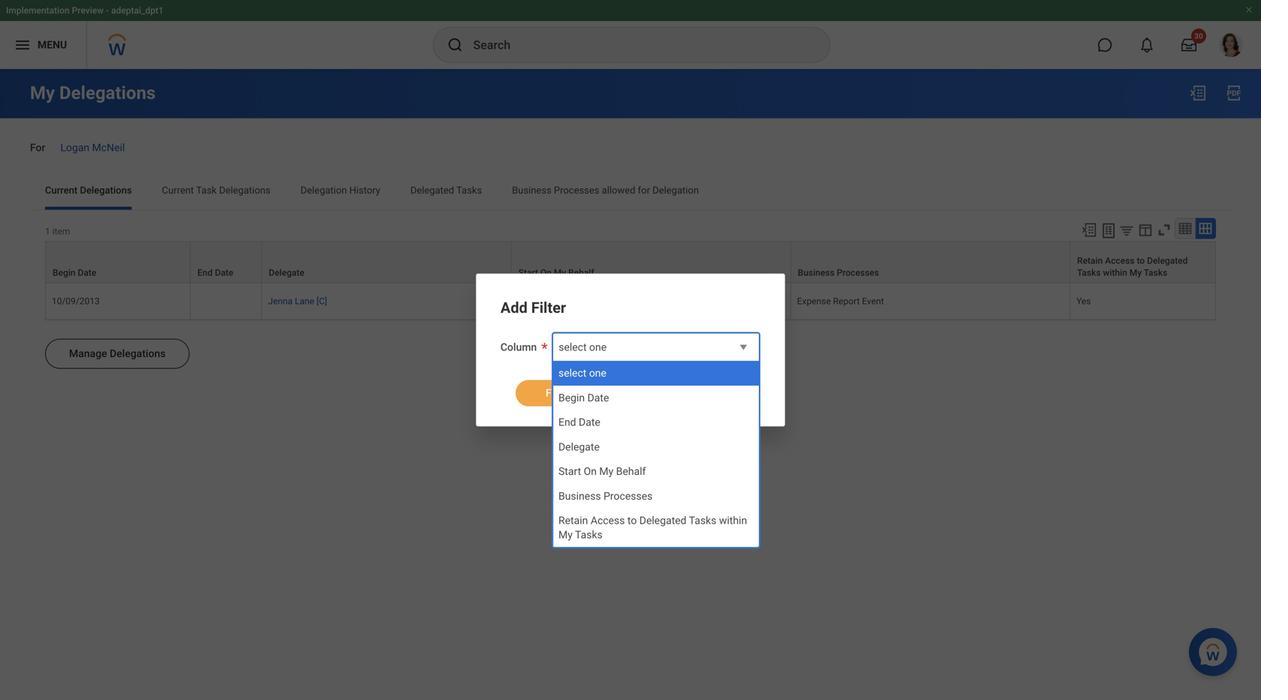 Task type: locate. For each thing, give the bounding box(es) containing it.
delegated down fullscreen image
[[1148, 256, 1189, 266]]

1 vertical spatial retain access to delegated tasks within my tasks
[[559, 515, 748, 541]]

to down "click to view/edit grid preferences" icon
[[1138, 256, 1146, 266]]

select one element
[[559, 367, 607, 381]]

yes
[[1077, 296, 1092, 307]]

2 select one from the top
[[559, 367, 607, 380]]

current for current task delegations
[[162, 185, 194, 196]]

delegation
[[301, 185, 347, 196], [653, 185, 699, 196]]

for
[[30, 142, 45, 154]]

click to view/edit grid preferences image
[[1138, 222, 1154, 238]]

0 horizontal spatial expense
[[546, 296, 580, 307]]

delegations
[[59, 82, 156, 104], [80, 185, 132, 196], [219, 185, 271, 196], [110, 348, 166, 360]]

0 vertical spatial export to excel image
[[1190, 84, 1208, 102]]

select one up begin date element
[[559, 367, 607, 380]]

business processes element
[[559, 490, 653, 504]]

delegated right history at left
[[411, 185, 454, 196]]

retain access to delegated tasks within my tasks button
[[1071, 242, 1216, 283]]

on up create expense report element on the top left of page
[[541, 268, 552, 278]]

begin date down select one element
[[559, 392, 609, 404]]

toolbar inside my delegations main content
[[1075, 218, 1217, 241]]

within
[[1104, 268, 1128, 278], [720, 515, 748, 527]]

start up create
[[519, 268, 538, 278]]

processes inside 'element'
[[604, 490, 653, 503]]

1 vertical spatial business
[[798, 268, 835, 278]]

delegation right the for
[[653, 185, 699, 196]]

end inside popup button
[[198, 268, 213, 278]]

report right add filter
[[582, 296, 609, 307]]

my up business processes 'element'
[[600, 466, 614, 478]]

start down the delegate element
[[559, 466, 581, 478]]

begin date element
[[559, 391, 609, 405]]

business processes
[[798, 268, 880, 278], [559, 490, 653, 503]]

1 select from the top
[[559, 341, 587, 354]]

0 horizontal spatial begin date
[[53, 268, 96, 278]]

0 vertical spatial behalf
[[569, 268, 595, 278]]

on
[[541, 268, 552, 278], [584, 466, 597, 478]]

behalf inside column list box
[[616, 466, 646, 478]]

2 horizontal spatial processes
[[837, 268, 880, 278]]

on inside start on my behalf popup button
[[541, 268, 552, 278]]

profile logan mcneil element
[[1211, 29, 1253, 62]]

select one inside column list box
[[559, 367, 607, 380]]

0 vertical spatial end date
[[198, 268, 234, 278]]

retain
[[1078, 256, 1103, 266], [559, 515, 588, 527]]

row containing retain access to delegated tasks within my tasks
[[45, 241, 1217, 283]]

2 select from the top
[[559, 367, 587, 380]]

0 horizontal spatial end date
[[198, 268, 234, 278]]

processes left allowed
[[554, 185, 600, 196]]

to inside column list box
[[628, 515, 637, 527]]

current
[[45, 185, 78, 196], [162, 185, 194, 196]]

begin date
[[53, 268, 96, 278], [559, 392, 609, 404]]

1 vertical spatial filter
[[546, 387, 570, 400]]

1 vertical spatial begin date
[[559, 392, 609, 404]]

on down the delegate element
[[584, 466, 597, 478]]

delegations down mcneil
[[80, 185, 132, 196]]

1 vertical spatial one
[[589, 367, 607, 380]]

retain access to delegated tasks within my tasks down the select to filter grid data icon
[[1078, 256, 1189, 278]]

1 horizontal spatial to
[[1138, 256, 1146, 266]]

1 horizontal spatial current
[[162, 185, 194, 196]]

0 vertical spatial retain access to delegated tasks within my tasks
[[1078, 256, 1189, 278]]

2 row from the top
[[45, 283, 1217, 320]]

retain down business processes 'element'
[[559, 515, 588, 527]]

create
[[518, 296, 544, 307]]

0 vertical spatial business processes
[[798, 268, 880, 278]]

processes inside popup button
[[837, 268, 880, 278]]

1 vertical spatial retain
[[559, 515, 588, 527]]

start on my behalf
[[519, 268, 595, 278], [559, 466, 646, 478]]

0 vertical spatial end
[[198, 268, 213, 278]]

delegations for manage delegations
[[110, 348, 166, 360]]

2 report from the left
[[834, 296, 860, 307]]

0 horizontal spatial start
[[519, 268, 538, 278]]

access down business processes 'element'
[[591, 515, 625, 527]]

expense right create
[[546, 296, 580, 307]]

1 vertical spatial within
[[720, 515, 748, 527]]

0 horizontal spatial business
[[512, 185, 552, 196]]

1 vertical spatial processes
[[837, 268, 880, 278]]

2 vertical spatial delegated
[[640, 515, 687, 527]]

1
[[45, 226, 50, 237]]

event
[[863, 296, 885, 307]]

1 horizontal spatial delegate
[[559, 441, 600, 454]]

one up begin date element
[[589, 367, 607, 380]]

row
[[45, 241, 1217, 283], [45, 283, 1217, 320]]

1 horizontal spatial on
[[584, 466, 597, 478]]

1 vertical spatial access
[[591, 515, 625, 527]]

0 horizontal spatial access
[[591, 515, 625, 527]]

processes
[[554, 185, 600, 196], [837, 268, 880, 278], [604, 490, 653, 503]]

1 current from the left
[[45, 185, 78, 196]]

0 horizontal spatial begin
[[53, 268, 76, 278]]

task
[[196, 185, 217, 196]]

business
[[512, 185, 552, 196], [798, 268, 835, 278], [559, 490, 601, 503]]

retain inside popup button
[[1078, 256, 1103, 266]]

0 vertical spatial begin date
[[53, 268, 96, 278]]

tab list
[[30, 174, 1232, 210]]

1 horizontal spatial begin date
[[559, 392, 609, 404]]

delegations for current delegations
[[80, 185, 132, 196]]

business processes allowed for delegation
[[512, 185, 699, 196]]

manage delegations button
[[45, 339, 190, 369]]

0 horizontal spatial export to excel image
[[1082, 222, 1098, 238]]

0 vertical spatial delegated
[[411, 185, 454, 196]]

select one
[[559, 341, 607, 354], [559, 367, 607, 380]]

close environment banner image
[[1245, 5, 1254, 14]]

1 vertical spatial start on my behalf
[[559, 466, 646, 478]]

end date
[[198, 268, 234, 278], [559, 417, 601, 429]]

1 vertical spatial end
[[559, 417, 577, 429]]

start on my behalf inside column list box
[[559, 466, 646, 478]]

manage delegations
[[69, 348, 166, 360]]

within inside column list box
[[720, 515, 748, 527]]

0 vertical spatial select
[[559, 341, 587, 354]]

current left task
[[162, 185, 194, 196]]

tasks
[[457, 185, 482, 196], [1078, 268, 1101, 278], [1145, 268, 1168, 278], [689, 515, 717, 527], [575, 529, 603, 541]]

1 vertical spatial end date
[[559, 417, 601, 429]]

1 horizontal spatial start
[[559, 466, 581, 478]]

0 vertical spatial access
[[1106, 256, 1135, 266]]

manage
[[69, 348, 107, 360]]

delegated
[[411, 185, 454, 196], [1148, 256, 1189, 266], [640, 515, 687, 527]]

0 horizontal spatial to
[[628, 515, 637, 527]]

0 vertical spatial to
[[1138, 256, 1146, 266]]

add
[[501, 299, 528, 317]]

1 vertical spatial select one
[[559, 367, 607, 380]]

business processes down "start on my behalf" element
[[559, 490, 653, 503]]

0 horizontal spatial behalf
[[569, 268, 595, 278]]

1 horizontal spatial within
[[1104, 268, 1128, 278]]

select
[[559, 341, 587, 354], [559, 367, 587, 380]]

tab list containing current delegations
[[30, 174, 1232, 210]]

1 horizontal spatial business processes
[[798, 268, 880, 278]]

1 horizontal spatial retain access to delegated tasks within my tasks
[[1078, 256, 1189, 278]]

1 horizontal spatial retain
[[1078, 256, 1103, 266]]

on inside "start on my behalf" element
[[584, 466, 597, 478]]

delegate inside popup button
[[269, 268, 305, 278]]

jenna lane [c]
[[268, 296, 327, 307]]

report
[[582, 296, 609, 307], [834, 296, 860, 307]]

end date element
[[559, 416, 601, 430]]

0 vertical spatial select one
[[559, 341, 607, 354]]

2 vertical spatial processes
[[604, 490, 653, 503]]

0 horizontal spatial business processes
[[559, 490, 653, 503]]

start on my behalf up business processes 'element'
[[559, 466, 646, 478]]

retain down export to worksheets icon at right
[[1078, 256, 1103, 266]]

delegations inside manage delegations button
[[110, 348, 166, 360]]

business inside business processes 'element'
[[559, 490, 601, 503]]

10/09/2013
[[52, 296, 100, 307]]

delegate inside column list box
[[559, 441, 600, 454]]

filter right add
[[532, 299, 566, 317]]

implementation
[[6, 5, 70, 16]]

0 vertical spatial start on my behalf
[[519, 268, 595, 278]]

1 horizontal spatial access
[[1106, 256, 1135, 266]]

2 expense from the left
[[798, 296, 831, 307]]

1 vertical spatial begin
[[559, 392, 585, 404]]

end
[[198, 268, 213, 278], [559, 417, 577, 429]]

logan mcneil link
[[60, 139, 125, 154]]

1 horizontal spatial export to excel image
[[1190, 84, 1208, 102]]

begin
[[53, 268, 76, 278], [559, 392, 585, 404]]

item
[[52, 226, 70, 237]]

one
[[590, 341, 607, 354], [589, 367, 607, 380]]

0 horizontal spatial delegate
[[269, 268, 305, 278]]

business processes up expense report event "element"
[[798, 268, 880, 278]]

notifications large image
[[1140, 38, 1155, 53]]

1 horizontal spatial processes
[[604, 490, 653, 503]]

preview
[[72, 5, 104, 16]]

export to excel image left view printable version (pdf) icon
[[1190, 84, 1208, 102]]

1 vertical spatial select
[[559, 367, 587, 380]]

table image
[[1179, 221, 1194, 236]]

row down allowed
[[45, 241, 1217, 283]]

0 horizontal spatial within
[[720, 515, 748, 527]]

column list box
[[554, 361, 759, 548]]

1 vertical spatial delegate
[[559, 441, 600, 454]]

export to excel image left export to worksheets icon at right
[[1082, 222, 1098, 238]]

begin up 10/09/2013
[[53, 268, 76, 278]]

delegate down end date element
[[559, 441, 600, 454]]

expense left event
[[798, 296, 831, 307]]

1 vertical spatial business processes
[[559, 490, 653, 503]]

filter down select one element
[[546, 387, 570, 400]]

my
[[30, 82, 55, 104], [554, 268, 566, 278], [1130, 268, 1143, 278], [600, 466, 614, 478], [559, 529, 573, 541]]

0 vertical spatial within
[[1104, 268, 1128, 278]]

inbox large image
[[1182, 38, 1197, 53]]

1 vertical spatial start
[[559, 466, 581, 478]]

0 vertical spatial filter
[[532, 299, 566, 317]]

begin date up 10/09/2013
[[53, 268, 96, 278]]

retain access to delegated tasks within my tasks down business processes 'element'
[[559, 515, 748, 541]]

1 vertical spatial delegated
[[1148, 256, 1189, 266]]

2 current from the left
[[162, 185, 194, 196]]

1 vertical spatial export to excel image
[[1082, 222, 1098, 238]]

0 horizontal spatial retain
[[559, 515, 588, 527]]

behalf
[[569, 268, 595, 278], [616, 466, 646, 478]]

0 vertical spatial processes
[[554, 185, 600, 196]]

1 vertical spatial to
[[628, 515, 637, 527]]

select up filter 'button'
[[559, 367, 587, 380]]

2 horizontal spatial business
[[798, 268, 835, 278]]

1 horizontal spatial delegated
[[640, 515, 687, 527]]

0 horizontal spatial retain access to delegated tasks within my tasks
[[559, 515, 748, 541]]

expense report event element
[[798, 293, 885, 307]]

1 horizontal spatial behalf
[[616, 466, 646, 478]]

delegated down business processes 'element'
[[640, 515, 687, 527]]

processes down "start on my behalf" element
[[604, 490, 653, 503]]

current up item
[[45, 185, 78, 196]]

1 vertical spatial on
[[584, 466, 597, 478]]

0 vertical spatial on
[[541, 268, 552, 278]]

1 select one from the top
[[559, 341, 607, 354]]

logan
[[60, 142, 90, 154]]

add filter
[[501, 299, 566, 317]]

select one up select one element
[[559, 341, 607, 354]]

filter
[[532, 299, 566, 317], [546, 387, 570, 400]]

0 vertical spatial retain
[[1078, 256, 1103, 266]]

toolbar
[[1075, 218, 1217, 241]]

report left event
[[834, 296, 860, 307]]

delegations up mcneil
[[59, 82, 156, 104]]

select up select one element
[[559, 341, 587, 354]]

behalf up business processes 'element'
[[616, 466, 646, 478]]

2 vertical spatial business
[[559, 490, 601, 503]]

start on my behalf up create expense report element on the top left of page
[[519, 268, 595, 278]]

business processes inside column list box
[[559, 490, 653, 503]]

1 vertical spatial behalf
[[616, 466, 646, 478]]

delegate up jenna lane [c] link
[[269, 268, 305, 278]]

delegation left history at left
[[301, 185, 347, 196]]

1 horizontal spatial end
[[559, 417, 577, 429]]

retain access to delegated tasks within my tasks
[[1078, 256, 1189, 278], [559, 515, 748, 541]]

export to excel image
[[1190, 84, 1208, 102], [1082, 222, 1098, 238]]

delegate
[[269, 268, 305, 278], [559, 441, 600, 454]]

begin date button
[[46, 242, 190, 283]]

my down the select to filter grid data icon
[[1130, 268, 1143, 278]]

date
[[78, 268, 96, 278], [215, 268, 234, 278], [588, 392, 609, 404], [579, 417, 601, 429]]

0 horizontal spatial delegation
[[301, 185, 347, 196]]

1 horizontal spatial business
[[559, 490, 601, 503]]

0 vertical spatial begin
[[53, 268, 76, 278]]

expand table image
[[1199, 221, 1214, 236]]

1 horizontal spatial delegation
[[653, 185, 699, 196]]

to
[[1138, 256, 1146, 266], [628, 515, 637, 527]]

one up select one element
[[590, 341, 607, 354]]

row down start on my behalf popup button
[[45, 283, 1217, 320]]

report inside "element"
[[834, 296, 860, 307]]

1 horizontal spatial report
[[834, 296, 860, 307]]

expense
[[546, 296, 580, 307], [798, 296, 831, 307]]

processes up expense report event "element"
[[837, 268, 880, 278]]

retain access to delegated tasks within my tasks element
[[559, 514, 755, 542]]

one inside dropdown button
[[590, 341, 607, 354]]

delegation history
[[301, 185, 381, 196]]

0 horizontal spatial end
[[198, 268, 213, 278]]

0 vertical spatial one
[[590, 341, 607, 354]]

filter button
[[516, 380, 600, 407]]

0 horizontal spatial on
[[541, 268, 552, 278]]

business inside business processes popup button
[[798, 268, 835, 278]]

cell
[[191, 283, 262, 320]]

0 horizontal spatial current
[[45, 185, 78, 196]]

0 vertical spatial delegate
[[269, 268, 305, 278]]

access
[[1106, 256, 1135, 266], [591, 515, 625, 527]]

implementation preview -   adeptai_dpt1 banner
[[0, 0, 1262, 69]]

1 item
[[45, 226, 70, 237]]

fullscreen image
[[1157, 222, 1173, 238]]

1 horizontal spatial begin
[[559, 392, 585, 404]]

start
[[519, 268, 538, 278], [559, 466, 581, 478]]

to down business processes 'element'
[[628, 515, 637, 527]]

1 horizontal spatial expense
[[798, 296, 831, 307]]

1 row from the top
[[45, 241, 1217, 283]]

1 horizontal spatial end date
[[559, 417, 601, 429]]

behalf up create expense report element on the top left of page
[[569, 268, 595, 278]]

2 horizontal spatial delegated
[[1148, 256, 1189, 266]]

select inside column list box
[[559, 367, 587, 380]]

delegations right manage
[[110, 348, 166, 360]]

begin up end date element
[[559, 392, 585, 404]]

lane
[[295, 296, 315, 307]]

0 horizontal spatial report
[[582, 296, 609, 307]]

0 vertical spatial start
[[519, 268, 538, 278]]

access down the select to filter grid data icon
[[1106, 256, 1135, 266]]

select one button
[[552, 332, 761, 364]]

0 vertical spatial business
[[512, 185, 552, 196]]



Task type: describe. For each thing, give the bounding box(es) containing it.
select one inside dropdown button
[[559, 341, 607, 354]]

delegated inside the retain access to delegated tasks within my tasks popup button
[[1148, 256, 1189, 266]]

search image
[[447, 36, 465, 54]]

filter inside 'button'
[[546, 387, 570, 400]]

my up create expense report element on the top left of page
[[554, 268, 566, 278]]

create expense report element
[[518, 293, 609, 307]]

mcneil
[[92, 142, 125, 154]]

my down business processes 'element'
[[559, 529, 573, 541]]

start on my behalf element
[[559, 465, 646, 479]]

begin date inside column list box
[[559, 392, 609, 404]]

expense inside "element"
[[798, 296, 831, 307]]

allowed
[[602, 185, 636, 196]]

start on my behalf button
[[512, 242, 791, 283]]

end inside column list box
[[559, 417, 577, 429]]

end date button
[[191, 242, 261, 283]]

my delegations main content
[[0, 69, 1262, 431]]

current task delegations
[[162, 185, 271, 196]]

delegated tasks
[[411, 185, 482, 196]]

start inside column list box
[[559, 466, 581, 478]]

begin inside popup button
[[53, 268, 76, 278]]

logan mcneil
[[60, 142, 125, 154]]

retain inside column list box
[[559, 515, 588, 527]]

to inside popup button
[[1138, 256, 1146, 266]]

begin inside column list box
[[559, 392, 585, 404]]

one inside column list box
[[589, 367, 607, 380]]

business processes button
[[792, 242, 1070, 283]]

column
[[501, 341, 537, 354]]

business processes inside popup button
[[798, 268, 880, 278]]

delegate element
[[559, 440, 600, 454]]

delegations right task
[[219, 185, 271, 196]]

expense report event
[[798, 296, 885, 307]]

0 horizontal spatial delegated
[[411, 185, 454, 196]]

-
[[106, 5, 109, 16]]

add filter dialog
[[476, 274, 786, 427]]

export to excel image for delegations
[[1190, 84, 1208, 102]]

[c]
[[317, 296, 327, 307]]

2 delegation from the left
[[653, 185, 699, 196]]

jenna lane [c] link
[[268, 293, 327, 307]]

implementation preview -   adeptai_dpt1
[[6, 5, 164, 16]]

cell inside my delegations main content
[[191, 283, 262, 320]]

delegate button
[[262, 242, 511, 283]]

history
[[350, 185, 381, 196]]

my delegations
[[30, 82, 156, 104]]

behalf inside popup button
[[569, 268, 595, 278]]

1 report from the left
[[582, 296, 609, 307]]

select to filter grid data image
[[1119, 223, 1136, 238]]

row containing 10/09/2013
[[45, 283, 1217, 320]]

export to excel image for item
[[1082, 222, 1098, 238]]

1 expense from the left
[[546, 296, 580, 307]]

view printable version (pdf) image
[[1226, 84, 1244, 102]]

begin date inside popup button
[[53, 268, 96, 278]]

delegated inside retain access to delegated tasks within my tasks element
[[640, 515, 687, 527]]

retain access to delegated tasks within my tasks inside popup button
[[1078, 256, 1189, 278]]

export to worksheets image
[[1100, 222, 1118, 240]]

delegations for my delegations
[[59, 82, 156, 104]]

jenna
[[268, 296, 293, 307]]

0 horizontal spatial processes
[[554, 185, 600, 196]]

within inside popup button
[[1104, 268, 1128, 278]]

for
[[638, 185, 650, 196]]

retain access to delegated tasks within my tasks inside column list box
[[559, 515, 748, 541]]

tab list inside my delegations main content
[[30, 174, 1232, 210]]

access inside column list box
[[591, 515, 625, 527]]

1 delegation from the left
[[301, 185, 347, 196]]

start on my behalf inside popup button
[[519, 268, 595, 278]]

start inside popup button
[[519, 268, 538, 278]]

end date inside popup button
[[198, 268, 234, 278]]

end date inside column list box
[[559, 417, 601, 429]]

access inside popup button
[[1106, 256, 1135, 266]]

current for current delegations
[[45, 185, 78, 196]]

select inside dropdown button
[[559, 341, 587, 354]]

filter region
[[501, 368, 761, 408]]

current delegations
[[45, 185, 132, 196]]

adeptai_dpt1
[[111, 5, 164, 16]]

create expense report
[[518, 296, 609, 307]]

my up for
[[30, 82, 55, 104]]



Task type: vqa. For each thing, say whether or not it's contained in the screenshot.
ALL
no



